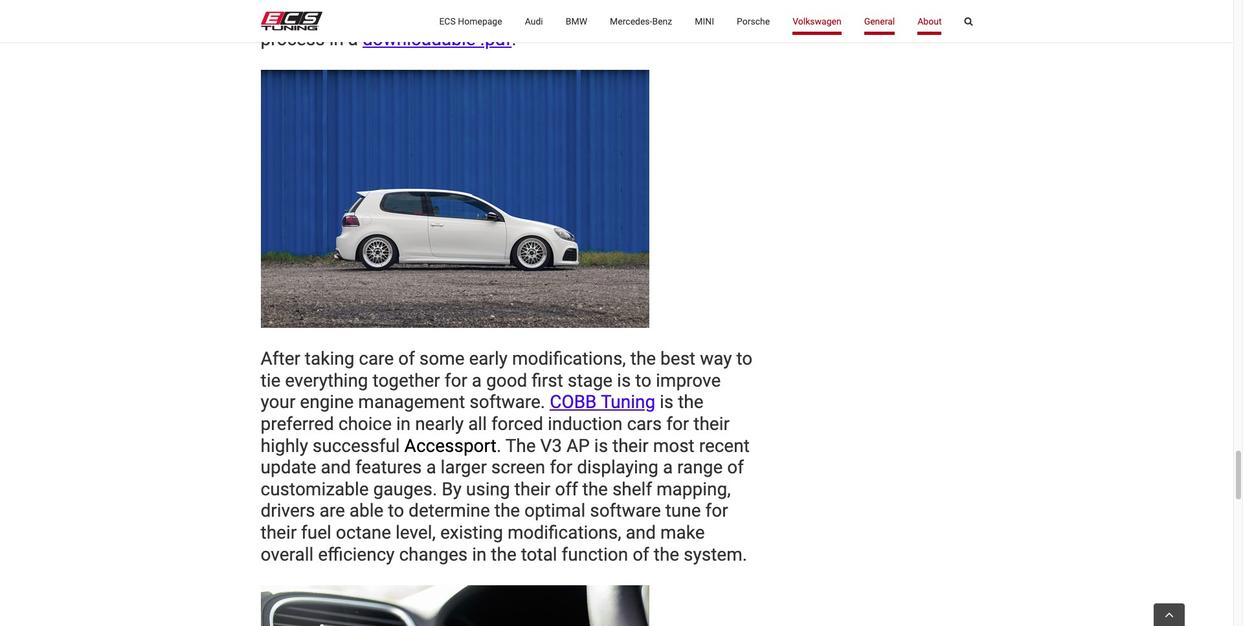 Task type: vqa. For each thing, say whether or not it's contained in the screenshot.
our
no



Task type: locate. For each thing, give the bounding box(es) containing it.
0 horizontal spatial of
[[398, 349, 415, 370]]

their up recent
[[694, 414, 730, 435]]

their up overall
[[261, 523, 297, 544]]

taking
[[305, 349, 355, 370]]

larger
[[441, 457, 487, 479]]

1 horizontal spatial to
[[636, 370, 652, 392]]

volkswagen
[[793, 16, 842, 26]]

0 vertical spatial of
[[398, 349, 415, 370]]

the down improve
[[678, 392, 704, 413]]

audi
[[525, 16, 543, 26]]

2 horizontal spatial of
[[727, 457, 744, 479]]

1 horizontal spatial is
[[617, 370, 631, 392]]

v3
[[540, 436, 562, 457]]

the left best
[[631, 349, 656, 370]]

downloadable .pdf link
[[363, 29, 512, 50]]

the down using
[[495, 501, 520, 522]]

for inside after taking care of some early modifications, the best way to tie everything together for a good first stage is to improve your engine management software.
[[445, 370, 468, 392]]

of down recent
[[727, 457, 744, 479]]

1 vertical spatial of
[[727, 457, 744, 479]]

the inside after taking care of some early modifications, the best way to tie everything together for a good first stage is to improve your engine management software.
[[631, 349, 656, 370]]

2 horizontal spatial to
[[737, 349, 753, 370]]

for down some
[[445, 370, 468, 392]]

mercedes-benz
[[610, 16, 672, 26]]

features
[[356, 457, 422, 479]]

fuel
[[301, 523, 332, 544]]

modifications, inside the '. the v3 ap is their most recent update and features a larger screen for displaying a range of customizable gauges. by using their off the shelf mapping, drivers are able to determine the optimal software tune for their fuel octane level, existing modifications, and make overall efficiency changes in the total function of the system.'
[[508, 523, 622, 544]]

successful
[[313, 436, 400, 457]]

general
[[864, 16, 895, 26]]

downloadable .pdf !
[[363, 29, 516, 50]]

good
[[486, 370, 527, 392]]

after taking care of some early modifications, the best way to tie everything together for a good first stage is to improve your engine management software.
[[261, 349, 753, 413]]

tuning
[[601, 392, 655, 413]]

tie
[[261, 370, 281, 392]]

induction
[[548, 414, 623, 435]]

best
[[661, 349, 696, 370]]

efficiency
[[318, 544, 395, 566]]

to up tuning
[[636, 370, 652, 392]]

a down early
[[472, 370, 482, 392]]

software
[[590, 501, 661, 522]]

volkswagen link
[[793, 0, 842, 42]]

ap
[[567, 436, 590, 457]]

to down "gauges."
[[388, 501, 404, 522]]

after
[[261, 349, 300, 370]]

software.
[[470, 392, 545, 413]]

modifications, inside after taking care of some early modifications, the best way to tie everything together for a good first stage is to improve your engine management software.
[[512, 349, 626, 370]]

0 vertical spatial modifications,
[[512, 349, 626, 370]]

0 horizontal spatial is
[[594, 436, 608, 457]]

a
[[472, 370, 482, 392], [426, 457, 436, 479], [663, 457, 673, 479]]

a down most
[[663, 457, 673, 479]]

forced
[[491, 414, 543, 435]]

screen
[[491, 457, 545, 479]]

optimal
[[525, 501, 586, 522]]

way
[[700, 349, 732, 370]]

is down improve
[[660, 392, 674, 413]]

2 horizontal spatial is
[[660, 392, 674, 413]]

of up together
[[398, 349, 415, 370]]

able
[[350, 501, 384, 522]]

stage
[[568, 370, 613, 392]]

about link
[[918, 0, 942, 42]]

mercedes-
[[610, 16, 652, 26]]

and down successful
[[321, 457, 351, 479]]

homepage
[[458, 16, 502, 26]]

porsche link
[[737, 0, 770, 42]]

1 vertical spatial modifications,
[[508, 523, 622, 544]]

downloadable
[[363, 29, 476, 50]]

to
[[737, 349, 753, 370], [636, 370, 652, 392], [388, 501, 404, 522]]

for inside is the preferred choice in nearly all forced induction cars for their highly successful
[[667, 414, 689, 435]]

improve
[[656, 370, 721, 392]]

is
[[617, 370, 631, 392], [660, 392, 674, 413], [594, 436, 608, 457]]

1 horizontal spatial in
[[472, 544, 487, 566]]

and down software
[[626, 523, 656, 544]]

customizable
[[261, 479, 369, 501]]

is up tuning
[[617, 370, 631, 392]]

mini
[[695, 16, 714, 26]]

0 horizontal spatial to
[[388, 501, 404, 522]]

existing
[[440, 523, 503, 544]]

together
[[373, 370, 440, 392]]

benz
[[652, 16, 672, 26]]

is the preferred choice in nearly all forced induction cars for their highly successful
[[261, 392, 730, 457]]

in down 'management'
[[396, 414, 411, 435]]

1 horizontal spatial a
[[472, 370, 482, 392]]

0 vertical spatial and
[[321, 457, 351, 479]]

of right function
[[633, 544, 649, 566]]

octane
[[336, 523, 391, 544]]

their
[[694, 414, 730, 435], [613, 436, 649, 457], [515, 479, 551, 501], [261, 523, 297, 544]]

modifications, down the optimal
[[508, 523, 622, 544]]

in down existing
[[472, 544, 487, 566]]

0 horizontal spatial and
[[321, 457, 351, 479]]

in inside the '. the v3 ap is their most recent update and features a larger screen for displaying a range of customizable gauges. by using their off the shelf mapping, drivers are able to determine the optimal software tune for their fuel octane level, existing modifications, and make overall efficiency changes in the total function of the system.'
[[472, 544, 487, 566]]

shelf
[[613, 479, 652, 501]]

1 horizontal spatial and
[[626, 523, 656, 544]]

the left total on the left of the page
[[491, 544, 517, 566]]

determine
[[409, 501, 490, 522]]

1 vertical spatial is
[[660, 392, 674, 413]]

ecs
[[439, 16, 456, 26]]

0 horizontal spatial in
[[396, 414, 411, 435]]

about
[[918, 16, 942, 26]]

mercedes-benz link
[[610, 0, 672, 42]]

0 vertical spatial is
[[617, 370, 631, 392]]

a down accessport
[[426, 457, 436, 479]]

system.
[[684, 544, 747, 566]]

the right off
[[583, 479, 608, 501]]

is right ap
[[594, 436, 608, 457]]

0 vertical spatial in
[[396, 414, 411, 435]]

in
[[396, 414, 411, 435], [472, 544, 487, 566]]

for up most
[[667, 414, 689, 435]]

of
[[398, 349, 415, 370], [727, 457, 744, 479], [633, 544, 649, 566]]

for
[[445, 370, 468, 392], [667, 414, 689, 435], [550, 457, 573, 479], [706, 501, 728, 522]]

your
[[261, 392, 296, 413]]

ecs homepage
[[439, 16, 502, 26]]

2 vertical spatial is
[[594, 436, 608, 457]]

the
[[631, 349, 656, 370], [678, 392, 704, 413], [583, 479, 608, 501], [495, 501, 520, 522], [491, 544, 517, 566], [654, 544, 679, 566]]

drivers
[[261, 501, 315, 522]]

2 vertical spatial of
[[633, 544, 649, 566]]

modifications, up 'stage'
[[512, 349, 626, 370]]

1 vertical spatial in
[[472, 544, 487, 566]]

total
[[521, 544, 557, 566]]

to right way
[[737, 349, 753, 370]]

early
[[469, 349, 508, 370]]



Task type: describe. For each thing, give the bounding box(es) containing it.
cobb
[[550, 392, 597, 413]]

overall
[[261, 544, 314, 566]]

function
[[562, 544, 628, 566]]

of inside after taking care of some early modifications, the best way to tie everything together for a good first stage is to improve your engine management software.
[[398, 349, 415, 370]]

first
[[532, 370, 563, 392]]

mapping,
[[657, 479, 731, 501]]

. the v3 ap is their most recent update and features a larger screen for displaying a range of customizable gauges. by using their off the shelf mapping, drivers are able to determine the optimal software tune for their fuel octane level, existing modifications, and make overall efficiency changes in the total function of the system.
[[261, 436, 750, 566]]

range
[[677, 457, 723, 479]]

the down make
[[654, 544, 679, 566]]

everything
[[285, 370, 368, 392]]

bmw
[[566, 16, 587, 26]]

for up off
[[550, 457, 573, 479]]

0 horizontal spatial a
[[426, 457, 436, 479]]

gauges.
[[373, 479, 437, 501]]

nearly
[[415, 414, 464, 435]]

tune
[[666, 501, 701, 522]]

highly
[[261, 436, 308, 457]]

recent
[[699, 436, 750, 457]]

management
[[358, 392, 465, 413]]

their up displaying
[[613, 436, 649, 457]]

the
[[506, 436, 536, 457]]

displaying
[[577, 457, 659, 479]]

audi link
[[525, 0, 543, 42]]

mini link
[[695, 0, 714, 42]]

level,
[[396, 523, 436, 544]]

preferred
[[261, 414, 334, 435]]

porsche
[[737, 16, 770, 26]]

cobb tuning
[[550, 392, 655, 413]]

1 horizontal spatial of
[[633, 544, 649, 566]]

cars
[[627, 414, 662, 435]]

.pdf
[[480, 29, 512, 50]]

is inside the '. the v3 ap is their most recent update and features a larger screen for displaying a range of customizable gauges. by using their off the shelf mapping, drivers are able to determine the optimal software tune for their fuel octane level, existing modifications, and make overall efficiency changes in the total function of the system.'
[[594, 436, 608, 457]]

off
[[555, 479, 578, 501]]

make
[[661, 523, 705, 544]]

the inside is the preferred choice in nearly all forced induction cars for their highly successful
[[678, 392, 704, 413]]

using
[[466, 479, 510, 501]]

care
[[359, 349, 394, 370]]

accessport
[[405, 436, 497, 457]]

is inside is the preferred choice in nearly all forced induction cars for their highly successful
[[660, 392, 674, 413]]

their inside is the preferred choice in nearly all forced induction cars for their highly successful
[[694, 414, 730, 435]]

a inside after taking care of some early modifications, the best way to tie everything together for a good first stage is to improve your engine management software.
[[472, 370, 482, 392]]

.
[[497, 436, 501, 457]]

changes
[[399, 544, 468, 566]]

by
[[442, 479, 462, 501]]

2 horizontal spatial a
[[663, 457, 673, 479]]

for down mapping,
[[706, 501, 728, 522]]

cobb tuning link
[[550, 392, 655, 413]]

1 vertical spatial and
[[626, 523, 656, 544]]

update
[[261, 457, 316, 479]]

their down screen on the bottom
[[515, 479, 551, 501]]

are
[[320, 501, 345, 522]]

general link
[[864, 0, 895, 42]]

some
[[420, 349, 465, 370]]

choice
[[339, 414, 392, 435]]

!
[[512, 29, 516, 50]]

all
[[468, 414, 487, 435]]

in inside is the preferred choice in nearly all forced induction cars for their highly successful
[[396, 414, 411, 435]]

ecs tuning logo image
[[261, 12, 322, 30]]

bmw link
[[566, 0, 587, 42]]

ecs homepage link
[[439, 0, 502, 42]]

to inside the '. the v3 ap is their most recent update and features a larger screen for displaying a range of customizable gauges. by using their off the shelf mapping, drivers are able to determine the optimal software tune for their fuel octane level, existing modifications, and make overall efficiency changes in the total function of the system.'
[[388, 501, 404, 522]]

most
[[653, 436, 695, 457]]

engine
[[300, 392, 354, 413]]

is inside after taking care of some early modifications, the best way to tie everything together for a good first stage is to improve your engine management software.
[[617, 370, 631, 392]]



